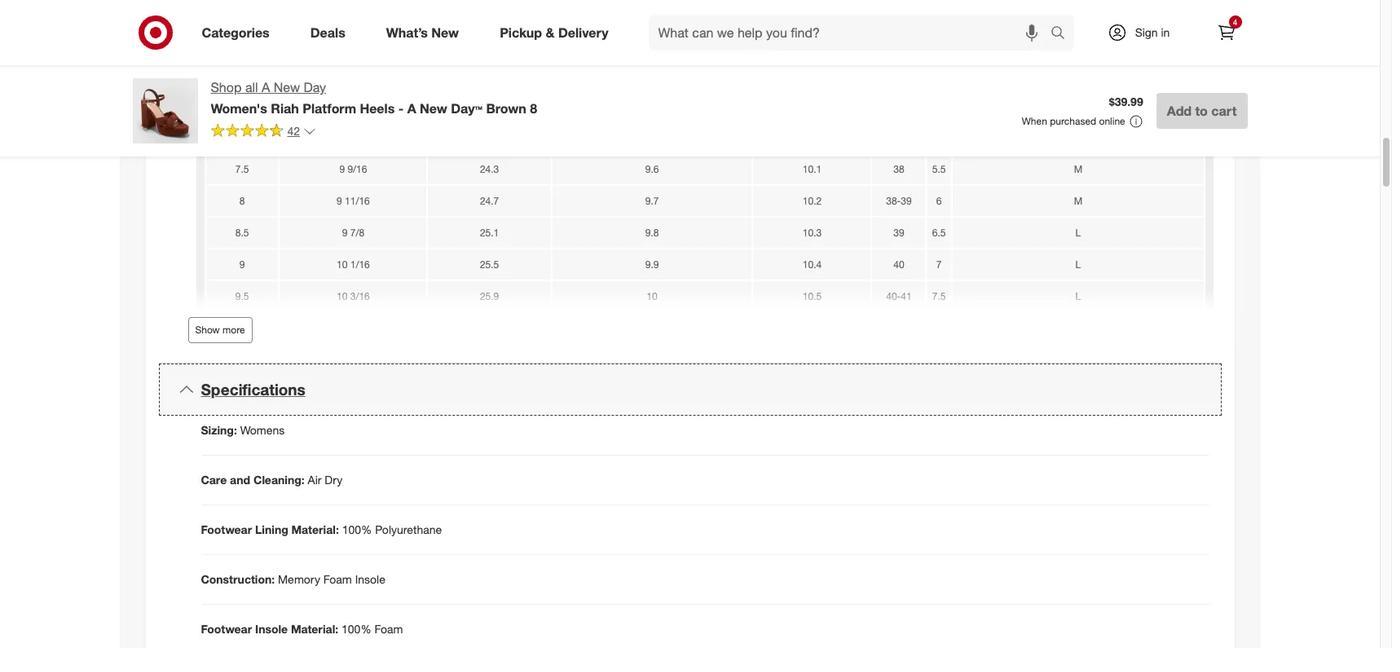 Task type: describe. For each thing, give the bounding box(es) containing it.
and
[[230, 473, 250, 487]]

search
[[1043, 26, 1082, 42]]

footwear for footwear insole material: 100% foam
[[201, 622, 252, 636]]

-
[[398, 100, 404, 116]]

1 vertical spatial foam
[[375, 622, 403, 636]]

add to cart
[[1167, 103, 1237, 119]]

polyurethane
[[375, 523, 442, 537]]

heels
[[360, 100, 395, 116]]

women's
[[211, 100, 267, 116]]

deals
[[310, 24, 345, 40]]

in
[[1161, 25, 1170, 39]]

what's new
[[386, 24, 459, 40]]

shop
[[211, 79, 242, 95]]

sizing: womens
[[201, 423, 285, 437]]

lining
[[255, 523, 288, 537]]

purchased
[[1050, 115, 1097, 127]]

show
[[195, 324, 220, 336]]

What can we help you find? suggestions appear below search field
[[649, 15, 1055, 51]]

1 horizontal spatial a
[[407, 100, 416, 116]]

what's
[[386, 24, 428, 40]]

when
[[1022, 115, 1047, 127]]

pickup
[[500, 24, 542, 40]]

memory
[[278, 573, 320, 586]]

delivery
[[558, 24, 609, 40]]

show more button
[[188, 317, 252, 344]]

image of women's riah platform heels - a new day™ brown 8 image
[[132, 78, 198, 143]]

2 vertical spatial new
[[420, 100, 447, 116]]

&
[[546, 24, 555, 40]]

day™
[[451, 100, 483, 116]]

categories
[[202, 24, 270, 40]]

100% for polyurethane
[[342, 523, 372, 537]]

sign in link
[[1094, 15, 1196, 51]]

online
[[1099, 115, 1126, 127]]

footwear for footwear lining material: 100% polyurethane
[[201, 523, 252, 537]]

pickup & delivery
[[500, 24, 609, 40]]

show more
[[195, 324, 245, 336]]

cart
[[1212, 103, 1237, 119]]

0 vertical spatial foam
[[324, 573, 352, 586]]

dry
[[325, 473, 343, 487]]

specifications button
[[159, 364, 1222, 416]]

riah
[[271, 100, 299, 116]]



Task type: locate. For each thing, give the bounding box(es) containing it.
0 vertical spatial a
[[262, 79, 270, 95]]

more
[[223, 324, 245, 336]]

new up riah
[[274, 79, 300, 95]]

1 vertical spatial footwear
[[201, 622, 252, 636]]

material: for footwear insole material:
[[291, 622, 338, 636]]

to
[[1196, 103, 1208, 119]]

100% left polyurethane
[[342, 523, 372, 537]]

sign in
[[1135, 25, 1170, 39]]

0 horizontal spatial insole
[[255, 622, 288, 636]]

8
[[530, 100, 537, 116]]

shop all a new day women's riah platform heels - a new day™ brown 8
[[211, 79, 537, 116]]

new right what's
[[432, 24, 459, 40]]

add
[[1167, 103, 1192, 119]]

day
[[304, 79, 326, 95]]

1 vertical spatial material:
[[291, 622, 338, 636]]

add to cart button
[[1157, 93, 1248, 129]]

categories link
[[188, 15, 290, 51]]

material: for footwear lining material:
[[292, 523, 339, 537]]

1 vertical spatial a
[[407, 100, 416, 116]]

air
[[308, 473, 322, 487]]

foam
[[324, 573, 352, 586], [375, 622, 403, 636]]

100%
[[342, 523, 372, 537], [342, 622, 372, 636]]

new right the "-"
[[420, 100, 447, 116]]

brown
[[486, 100, 527, 116]]

material: down memory at the left
[[291, 622, 338, 636]]

sign
[[1135, 25, 1158, 39]]

footwear lining material: 100% polyurethane
[[201, 523, 442, 537]]

1 horizontal spatial foam
[[375, 622, 403, 636]]

100% down construction: memory foam insole
[[342, 622, 372, 636]]

new
[[432, 24, 459, 40], [274, 79, 300, 95], [420, 100, 447, 116]]

0 horizontal spatial a
[[262, 79, 270, 95]]

0 vertical spatial 100%
[[342, 523, 372, 537]]

cleaning:
[[254, 473, 305, 487]]

search button
[[1043, 15, 1082, 54]]

0 horizontal spatial foam
[[324, 573, 352, 586]]

when purchased online
[[1022, 115, 1126, 127]]

42 link
[[211, 123, 316, 142]]

0 vertical spatial new
[[432, 24, 459, 40]]

$39.99
[[1109, 95, 1144, 109]]

construction:
[[201, 573, 275, 586]]

0 vertical spatial footwear
[[201, 523, 252, 537]]

4
[[1233, 17, 1238, 27]]

100% for foam
[[342, 622, 372, 636]]

material: right lining
[[292, 523, 339, 537]]

construction: memory foam insole
[[201, 573, 386, 586]]

footwear
[[201, 523, 252, 537], [201, 622, 252, 636]]

4 link
[[1209, 15, 1245, 51]]

footwear left lining
[[201, 523, 252, 537]]

0 vertical spatial material:
[[292, 523, 339, 537]]

insole down polyurethane
[[355, 573, 386, 586]]

all
[[245, 79, 258, 95]]

insole down construction: memory foam insole
[[255, 622, 288, 636]]

sizing:
[[201, 423, 237, 437]]

1 vertical spatial new
[[274, 79, 300, 95]]

a
[[262, 79, 270, 95], [407, 100, 416, 116]]

1 footwear from the top
[[201, 523, 252, 537]]

womens
[[240, 423, 285, 437]]

1 vertical spatial insole
[[255, 622, 288, 636]]

1 100% from the top
[[342, 523, 372, 537]]

2 100% from the top
[[342, 622, 372, 636]]

deals link
[[297, 15, 366, 51]]

a right the "-"
[[407, 100, 416, 116]]

specifications
[[201, 380, 305, 399]]

1 horizontal spatial insole
[[355, 573, 386, 586]]

footwear insole material: 100% foam
[[201, 622, 403, 636]]

material:
[[292, 523, 339, 537], [291, 622, 338, 636]]

2 footwear from the top
[[201, 622, 252, 636]]

platform
[[303, 100, 356, 116]]

care
[[201, 473, 227, 487]]

a right all at the left top of page
[[262, 79, 270, 95]]

1 vertical spatial 100%
[[342, 622, 372, 636]]

care and cleaning: air dry
[[201, 473, 343, 487]]

what's new link
[[372, 15, 480, 51]]

pickup & delivery link
[[486, 15, 629, 51]]

insole
[[355, 573, 386, 586], [255, 622, 288, 636]]

footwear down construction:
[[201, 622, 252, 636]]

42
[[287, 124, 300, 138]]

0 vertical spatial insole
[[355, 573, 386, 586]]



Task type: vqa. For each thing, say whether or not it's contained in the screenshot.
Search
yes



